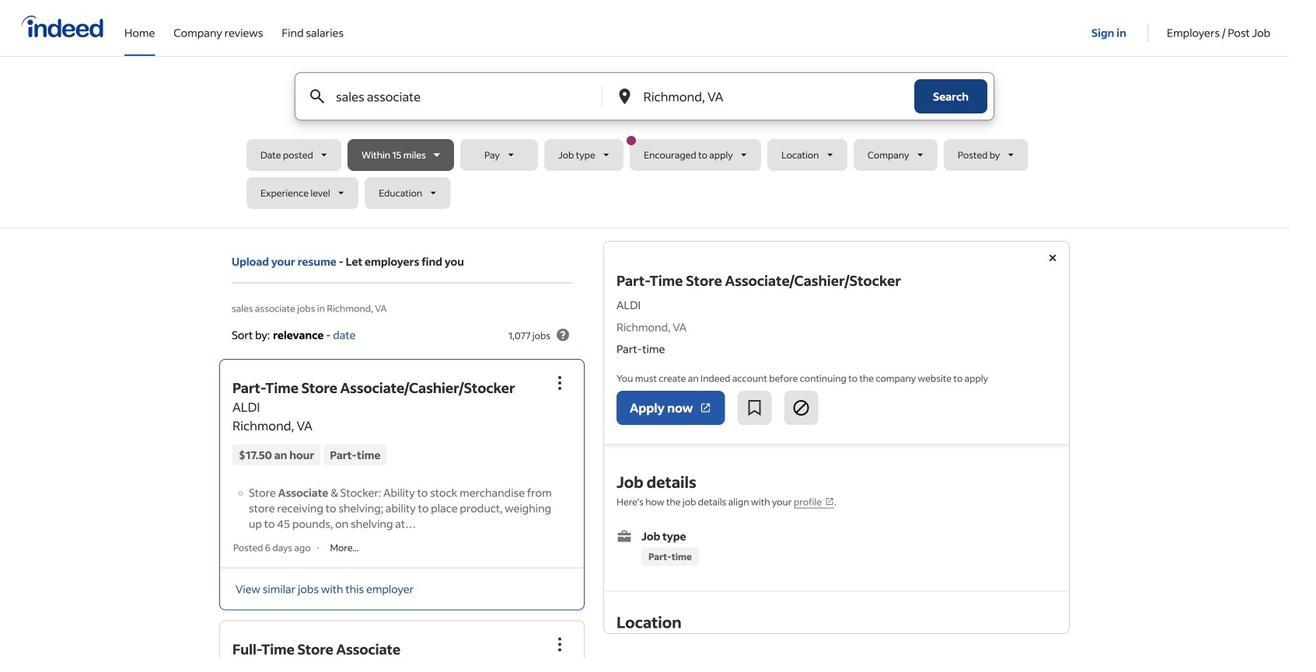 Task type: describe. For each thing, give the bounding box(es) containing it.
job actions for full-time store associate is collapsed image
[[551, 636, 570, 655]]

not interested image
[[792, 399, 811, 418]]

job preferences (opens in a new window) image
[[826, 498, 835, 507]]

help icon image
[[554, 326, 573, 345]]



Task type: locate. For each thing, give the bounding box(es) containing it.
search: Job title, keywords, or company text field
[[333, 73, 576, 120]]

job actions for part-time store associate/cashier/stocker is collapsed image
[[551, 374, 570, 393]]

save this job image
[[746, 399, 764, 418]]

close job details image
[[1044, 249, 1063, 268]]

Edit location text field
[[641, 73, 884, 120]]

apply now (opens in a new tab) image
[[700, 402, 712, 415]]

None search field
[[247, 72, 1043, 216]]



Task type: vqa. For each thing, say whether or not it's contained in the screenshot.
the Search suggestions list box on the left
no



